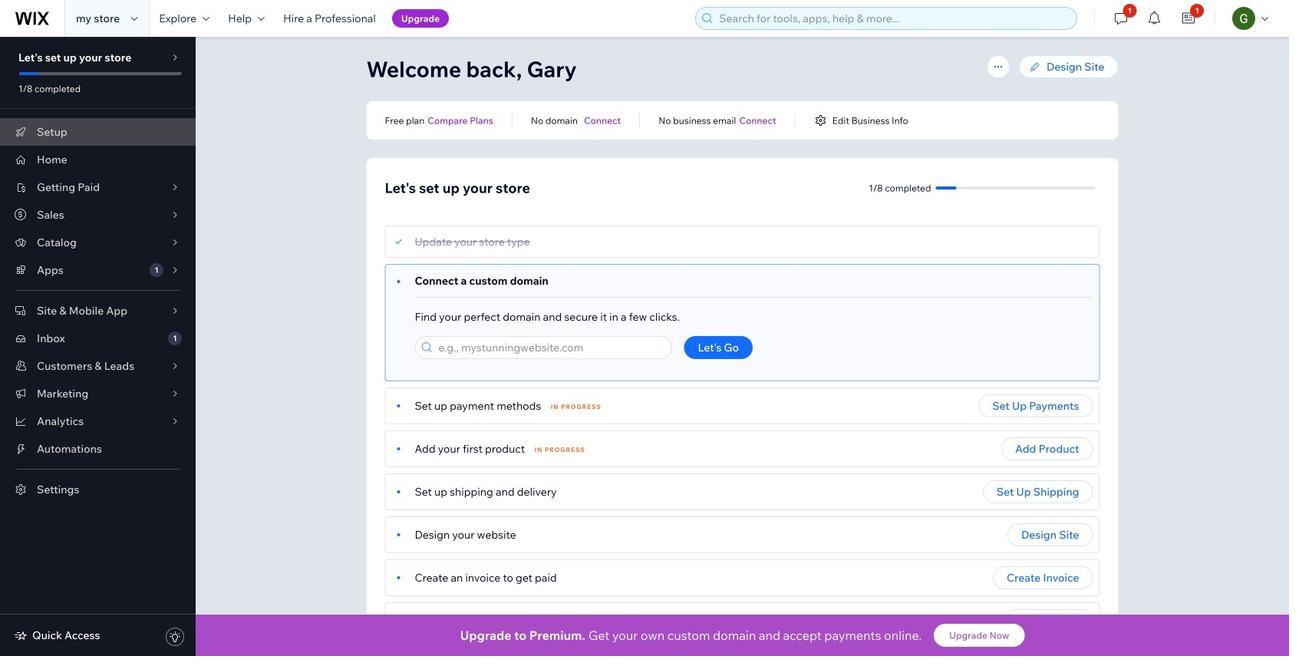 Task type: describe. For each thing, give the bounding box(es) containing it.
Search for tools, apps, help & more... field
[[715, 8, 1073, 29]]



Task type: locate. For each thing, give the bounding box(es) containing it.
e.g., mystunningwebsite.com field
[[434, 337, 667, 358]]

sidebar element
[[0, 37, 196, 656]]



Task type: vqa. For each thing, say whether or not it's contained in the screenshot.
Seasonal
no



